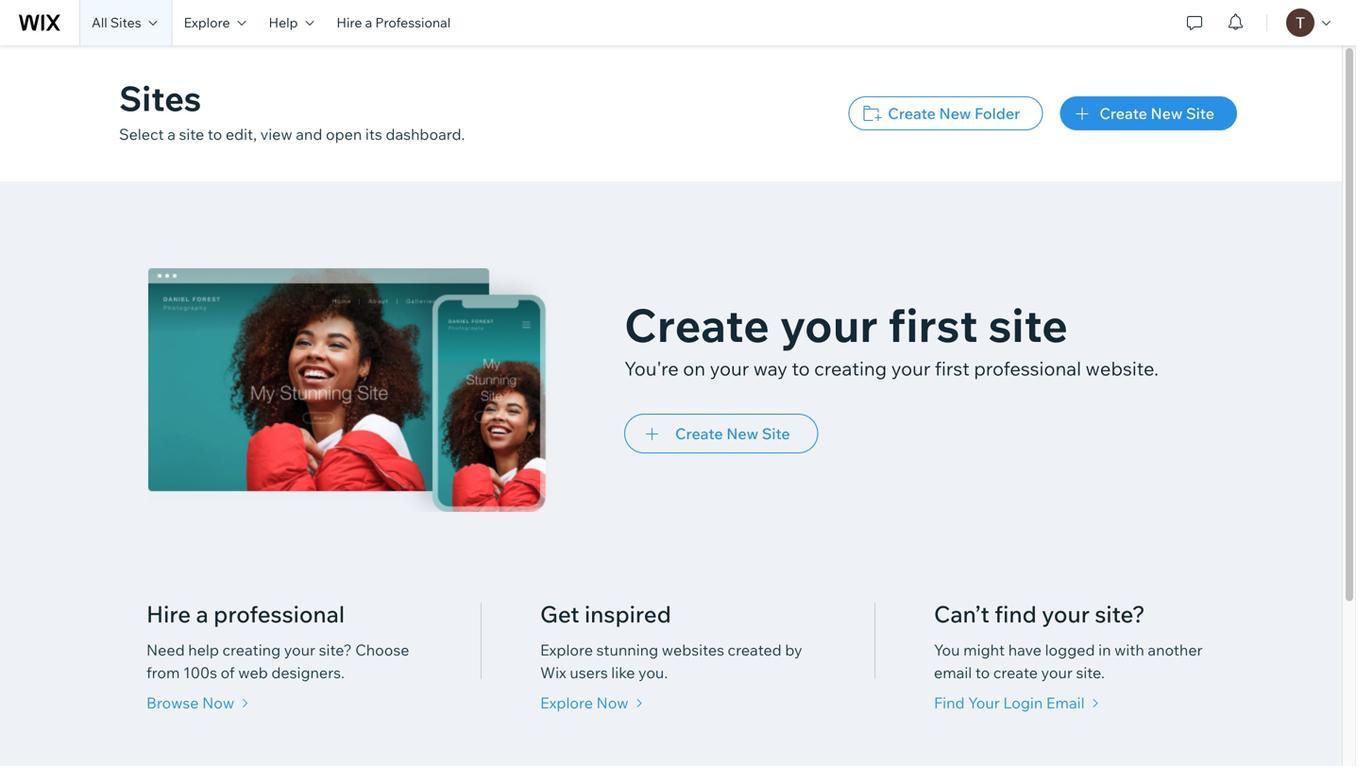 Task type: locate. For each thing, give the bounding box(es) containing it.
your inside you might have logged in with another email to create your site.
[[1042, 663, 1073, 682]]

to inside create your first site you're on your way to creating your first professional website.
[[792, 357, 810, 380]]

can't
[[935, 600, 990, 628]]

1 vertical spatial professional
[[214, 600, 345, 628]]

explore
[[184, 14, 230, 31], [541, 641, 593, 660], [541, 694, 593, 713]]

created
[[728, 641, 782, 660]]

on
[[683, 357, 706, 380]]

hire up 'need'
[[146, 600, 191, 628]]

you're
[[625, 357, 679, 380]]

site? up 'with'
[[1096, 600, 1146, 628]]

1 vertical spatial to
[[792, 357, 810, 380]]

new
[[940, 104, 972, 123], [1151, 104, 1183, 123], [727, 424, 759, 443]]

a up help
[[196, 600, 209, 628]]

0 horizontal spatial create new site
[[676, 424, 791, 443]]

sites
[[110, 14, 141, 31], [119, 77, 201, 120]]

1 horizontal spatial a
[[196, 600, 209, 628]]

website.
[[1086, 357, 1159, 380]]

0 horizontal spatial site
[[762, 424, 791, 443]]

now down of
[[202, 694, 235, 713]]

1 horizontal spatial professional
[[975, 357, 1082, 380]]

find your login email
[[935, 694, 1085, 713]]

a left professional
[[365, 14, 373, 31]]

a inside sites select a site to edit, view and open its dashboard.
[[167, 125, 176, 144]]

1 horizontal spatial new
[[940, 104, 972, 123]]

explore stunning websites created by wix users like you.
[[541, 641, 803, 682]]

0 vertical spatial creating
[[815, 357, 888, 380]]

0 horizontal spatial now
[[202, 694, 235, 713]]

to inside you might have logged in with another email to create your site.
[[976, 663, 991, 682]]

a
[[365, 14, 373, 31], [167, 125, 176, 144], [196, 600, 209, 628]]

2 vertical spatial to
[[976, 663, 991, 682]]

site for bottom create new site button
[[762, 424, 791, 443]]

0 vertical spatial professional
[[975, 357, 1082, 380]]

explore inside explore stunning websites created by wix users like you.
[[541, 641, 593, 660]]

creating
[[815, 357, 888, 380], [223, 641, 281, 660]]

to for create
[[792, 357, 810, 380]]

now
[[202, 694, 235, 713], [597, 694, 629, 713]]

create your first site image
[[148, 268, 556, 512]]

to down might
[[976, 663, 991, 682]]

professional
[[975, 357, 1082, 380], [214, 600, 345, 628]]

1 vertical spatial site?
[[319, 641, 352, 660]]

creating right way
[[815, 357, 888, 380]]

0 horizontal spatial a
[[167, 125, 176, 144]]

1 vertical spatial site
[[762, 424, 791, 443]]

1 vertical spatial create new site
[[676, 424, 791, 443]]

create new site button
[[1061, 96, 1238, 130], [625, 414, 819, 454]]

create inside create your first site you're on your way to creating your first professional website.
[[625, 296, 770, 353]]

hire inside "link"
[[337, 14, 362, 31]]

choose
[[356, 641, 410, 660]]

0 horizontal spatial create new site button
[[625, 414, 819, 454]]

0 vertical spatial site
[[179, 125, 204, 144]]

get inspired
[[541, 600, 672, 628]]

site? up "designers."
[[319, 641, 352, 660]]

hire a professional
[[337, 14, 451, 31]]

logged
[[1046, 641, 1096, 660]]

web
[[238, 663, 268, 682]]

0 horizontal spatial hire
[[146, 600, 191, 628]]

create new folder
[[889, 104, 1021, 123]]

site
[[179, 125, 204, 144], [989, 296, 1069, 353]]

stunning
[[597, 641, 659, 660]]

folder
[[975, 104, 1021, 123]]

0 vertical spatial explore
[[184, 14, 230, 31]]

your
[[780, 296, 878, 353], [710, 357, 750, 380], [892, 357, 931, 380], [1042, 600, 1090, 628], [284, 641, 316, 660], [1042, 663, 1073, 682]]

explore down wix
[[541, 694, 593, 713]]

sites right all at left top
[[110, 14, 141, 31]]

site?
[[1096, 600, 1146, 628], [319, 641, 352, 660]]

0 horizontal spatial site
[[179, 125, 204, 144]]

explore for explore
[[184, 14, 230, 31]]

1 horizontal spatial create new site button
[[1061, 96, 1238, 130]]

email
[[935, 663, 973, 682]]

1 vertical spatial a
[[167, 125, 176, 144]]

1 now from the left
[[202, 694, 235, 713]]

1 horizontal spatial hire
[[337, 14, 362, 31]]

create inside create new folder button
[[889, 104, 936, 123]]

1 vertical spatial explore
[[541, 641, 593, 660]]

1 vertical spatial site
[[989, 296, 1069, 353]]

2 vertical spatial explore
[[541, 694, 593, 713]]

to left edit,
[[208, 125, 222, 144]]

hire
[[337, 14, 362, 31], [146, 600, 191, 628]]

create new site
[[1100, 104, 1215, 123], [676, 424, 791, 443]]

designers.
[[272, 663, 345, 682]]

email
[[1047, 694, 1085, 713]]

0 vertical spatial sites
[[110, 14, 141, 31]]

to
[[208, 125, 222, 144], [792, 357, 810, 380], [976, 663, 991, 682]]

0 horizontal spatial creating
[[223, 641, 281, 660]]

need help creating your site? choose from 100s of web designers.
[[146, 641, 410, 682]]

0 horizontal spatial site?
[[319, 641, 352, 660]]

1 horizontal spatial create new site
[[1100, 104, 1215, 123]]

creating up the web
[[223, 641, 281, 660]]

0 horizontal spatial to
[[208, 125, 222, 144]]

inspired
[[585, 600, 672, 628]]

by
[[786, 641, 803, 660]]

create new folder button
[[849, 96, 1044, 130]]

hire a professional link
[[325, 0, 462, 45]]

site inside create your first site you're on your way to creating your first professional website.
[[989, 296, 1069, 353]]

a inside "link"
[[365, 14, 373, 31]]

0 vertical spatial site
[[1187, 104, 1215, 123]]

new for topmost create new site button
[[1151, 104, 1183, 123]]

site for first
[[989, 296, 1069, 353]]

edit,
[[226, 125, 257, 144]]

you
[[935, 641, 961, 660]]

get
[[541, 600, 580, 628]]

hire right help button
[[337, 14, 362, 31]]

explore left help
[[184, 14, 230, 31]]

2 now from the left
[[597, 694, 629, 713]]

2 horizontal spatial to
[[976, 663, 991, 682]]

all
[[92, 14, 107, 31]]

way
[[754, 357, 788, 380]]

with
[[1115, 641, 1145, 660]]

a right select
[[167, 125, 176, 144]]

2 vertical spatial a
[[196, 600, 209, 628]]

site inside sites select a site to edit, view and open its dashboard.
[[179, 125, 204, 144]]

2 horizontal spatial new
[[1151, 104, 1183, 123]]

0 horizontal spatial new
[[727, 424, 759, 443]]

help button
[[258, 0, 325, 45]]

create
[[889, 104, 936, 123], [1100, 104, 1148, 123], [625, 296, 770, 353], [676, 424, 723, 443]]

first
[[889, 296, 979, 353], [935, 357, 970, 380]]

site
[[1187, 104, 1215, 123], [762, 424, 791, 443]]

0 vertical spatial create new site
[[1100, 104, 1215, 123]]

1 horizontal spatial site?
[[1096, 600, 1146, 628]]

1 horizontal spatial now
[[597, 694, 629, 713]]

0 vertical spatial hire
[[337, 14, 362, 31]]

in
[[1099, 641, 1112, 660]]

explore up wix
[[541, 641, 593, 660]]

explore for explore now
[[541, 694, 593, 713]]

create for bottom create new site button
[[676, 424, 723, 443]]

1 horizontal spatial site
[[1187, 104, 1215, 123]]

need
[[146, 641, 185, 660]]

hire for hire a professional
[[146, 600, 191, 628]]

1 horizontal spatial site
[[989, 296, 1069, 353]]

0 vertical spatial a
[[365, 14, 373, 31]]

0 vertical spatial create new site button
[[1061, 96, 1238, 130]]

1 vertical spatial hire
[[146, 600, 191, 628]]

now down like
[[597, 694, 629, 713]]

new for create new folder button at the top of the page
[[940, 104, 972, 123]]

login
[[1004, 694, 1043, 713]]

to right way
[[792, 357, 810, 380]]

1 vertical spatial sites
[[119, 77, 201, 120]]

1 horizontal spatial to
[[792, 357, 810, 380]]

creating inside need help creating your site? choose from 100s of web designers.
[[223, 641, 281, 660]]

all sites
[[92, 14, 141, 31]]

1 horizontal spatial creating
[[815, 357, 888, 380]]

sites up select
[[119, 77, 201, 120]]

2 horizontal spatial a
[[365, 14, 373, 31]]

and
[[296, 125, 323, 144]]

0 vertical spatial to
[[208, 125, 222, 144]]

help
[[269, 14, 298, 31]]

1 vertical spatial creating
[[223, 641, 281, 660]]



Task type: vqa. For each thing, say whether or not it's contained in the screenshot.


Task type: describe. For each thing, give the bounding box(es) containing it.
now for a
[[202, 694, 235, 713]]

websites
[[662, 641, 725, 660]]

create your first site you're on your way to creating your first professional website.
[[625, 296, 1159, 380]]

have
[[1009, 641, 1042, 660]]

find
[[935, 694, 965, 713]]

0 vertical spatial site?
[[1096, 600, 1146, 628]]

might
[[964, 641, 1006, 660]]

site for a
[[179, 125, 204, 144]]

explore for explore stunning websites created by wix users like you.
[[541, 641, 593, 660]]

site? inside need help creating your site? choose from 100s of web designers.
[[319, 641, 352, 660]]

select
[[119, 125, 164, 144]]

professional inside create your first site you're on your way to creating your first professional website.
[[975, 357, 1082, 380]]

a for hire a professional
[[196, 600, 209, 628]]

a for hire a professional
[[365, 14, 373, 31]]

professional
[[375, 14, 451, 31]]

now for inspired
[[597, 694, 629, 713]]

find
[[995, 600, 1037, 628]]

your
[[969, 694, 1001, 713]]

create for create new folder button at the top of the page
[[889, 104, 936, 123]]

to for you
[[976, 663, 991, 682]]

you.
[[639, 663, 668, 682]]

to inside sites select a site to edit, view and open its dashboard.
[[208, 125, 222, 144]]

sites select a site to edit, view and open its dashboard.
[[119, 77, 465, 144]]

site.
[[1077, 663, 1105, 682]]

creating inside create your first site you're on your way to creating your first professional website.
[[815, 357, 888, 380]]

new for bottom create new site button
[[727, 424, 759, 443]]

browse now
[[146, 694, 235, 713]]

like
[[612, 663, 635, 682]]

can't find your site?
[[935, 600, 1146, 628]]

users
[[570, 663, 608, 682]]

of
[[221, 663, 235, 682]]

your inside need help creating your site? choose from 100s of web designers.
[[284, 641, 316, 660]]

from
[[146, 663, 180, 682]]

0 vertical spatial first
[[889, 296, 979, 353]]

open
[[326, 125, 362, 144]]

explore now
[[541, 694, 629, 713]]

browse
[[146, 694, 199, 713]]

hire a professional
[[146, 600, 345, 628]]

create
[[994, 663, 1038, 682]]

hire for hire a professional
[[337, 14, 362, 31]]

1 vertical spatial first
[[935, 357, 970, 380]]

1 vertical spatial create new site button
[[625, 414, 819, 454]]

another
[[1149, 641, 1203, 660]]

sites inside sites select a site to edit, view and open its dashboard.
[[119, 77, 201, 120]]

help
[[188, 641, 219, 660]]

wix
[[541, 663, 567, 682]]

view
[[260, 125, 293, 144]]

site for topmost create new site button
[[1187, 104, 1215, 123]]

its
[[366, 125, 383, 144]]

0 horizontal spatial professional
[[214, 600, 345, 628]]

you might have logged in with another email to create your site.
[[935, 641, 1203, 682]]

dashboard.
[[386, 125, 465, 144]]

create for topmost create new site button
[[1100, 104, 1148, 123]]

100s
[[183, 663, 217, 682]]



